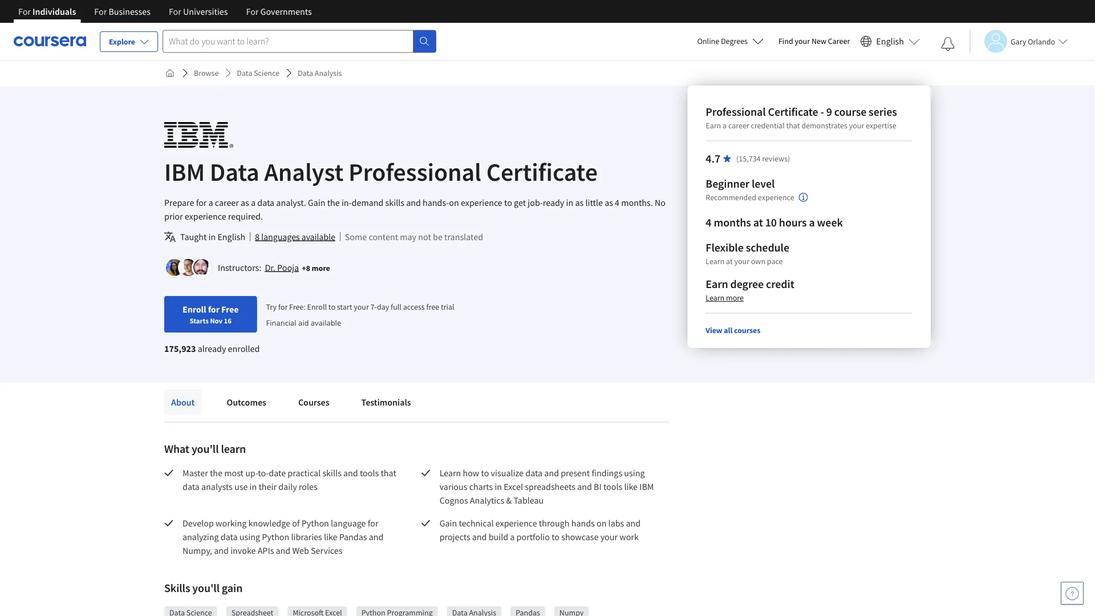Task type: vqa. For each thing, say whether or not it's contained in the screenshot.
Search in course 'TEXT BOX'
no



Task type: describe. For each thing, give the bounding box(es) containing it.
data up 'required.'
[[210, 156, 259, 187]]

experience down level
[[758, 193, 795, 203]]

gain technical experience through hands on labs and projects and build a portfolio to showcase your work
[[440, 517, 643, 543]]

career inside the prepare for a career as a data analyst. gain the in-demand skills and hands-on experience to get job-ready in as little as 4 months. no prior experience required.
[[215, 197, 239, 208]]

numpy,
[[183, 545, 212, 556]]

courses
[[298, 397, 330, 408]]

what you'll learn
[[164, 442, 246, 456]]

various
[[440, 481, 468, 492]]

a left week
[[809, 215, 815, 230]]

bi
[[594, 481, 602, 492]]

information about difficulty level pre-requisites. image
[[799, 193, 808, 202]]

for for prepare
[[196, 197, 207, 208]]

skills
[[164, 581, 190, 595]]

own
[[751, 256, 766, 266]]

ibm data analyst professional certificate
[[164, 156, 598, 187]]

tableau
[[514, 495, 544, 506]]

the inside the prepare for a career as a data analyst. gain the in-demand skills and hands-on experience to get job-ready in as little as 4 months. no prior experience required.
[[327, 197, 340, 208]]

in inside the prepare for a career as a data analyst. gain the in-demand skills and hands-on experience to get job-ready in as little as 4 months. no prior experience required.
[[566, 197, 574, 208]]

your inside professional certificate - 9 course series earn a career credential that demonstrates your expertise
[[849, 120, 865, 131]]

like inside 'develop working knowledge of python language for analyzing data using python libraries like pandas and numpy, and invoke apis and web services'
[[324, 531, 337, 543]]

for for universities
[[169, 6, 181, 17]]

and up work on the bottom
[[626, 517, 641, 529]]

in-
[[342, 197, 352, 208]]

use
[[235, 481, 248, 492]]

free
[[221, 304, 239, 315]]

1 vertical spatial 4
[[706, 215, 712, 230]]

through
[[539, 517, 570, 529]]

your inside try for free: enroll to start your 7-day full access free trial financial aid available
[[354, 302, 369, 312]]

invoke
[[231, 545, 256, 556]]

may
[[400, 231, 417, 242]]

get
[[514, 197, 526, 208]]

more for credit
[[726, 293, 744, 303]]

months
[[714, 215, 751, 230]]

already
[[198, 343, 226, 354]]

flexible schedule learn at your own pace
[[706, 240, 790, 266]]

full
[[391, 302, 402, 312]]

1 as from the left
[[241, 197, 249, 208]]

individuals
[[33, 6, 76, 17]]

gain inside the prepare for a career as a data analyst. gain the in-demand skills and hands-on experience to get job-ready in as little as 4 months. no prior experience required.
[[308, 197, 325, 208]]

skills you'll gain
[[164, 581, 243, 595]]

3 as from the left
[[605, 197, 613, 208]]

a up 'required.'
[[251, 197, 256, 208]]

analyzing
[[183, 531, 219, 543]]

a inside professional certificate - 9 course series earn a career credential that demonstrates your expertise
[[723, 120, 727, 131]]

experience inside gain technical experience through hands on labs and projects and build a portfolio to showcase your work
[[496, 517, 537, 529]]

degrees
[[721, 36, 748, 46]]

analysts
[[201, 481, 233, 492]]

months.
[[621, 197, 653, 208]]

8 languages available button
[[255, 230, 335, 244]]

enroll inside try for free: enroll to start your 7-day full access free trial financial aid available
[[307, 302, 327, 312]]

you'll for what
[[192, 442, 219, 456]]

data analysis link
[[293, 63, 347, 83]]

like inside the learn how to visualize data and present findings using various charts in excel spreadsheets and bi tools like ibm cognos analytics & tableau
[[624, 481, 638, 492]]

explore button
[[100, 31, 158, 52]]

that for course
[[787, 120, 800, 131]]

hands
[[572, 517, 595, 529]]

some
[[345, 231, 367, 242]]

demand
[[352, 197, 384, 208]]

browse
[[194, 68, 219, 78]]

working
[[216, 517, 247, 529]]

data inside master the most up-to-date practical skills and tools that data analysts use in their daily roles
[[183, 481, 200, 492]]

your right "find"
[[795, 36, 810, 46]]

testimonials
[[361, 397, 411, 408]]

prepare for a career as a data analyst. gain the in-demand skills and hands-on experience to get job-ready in as little as 4 months. no prior experience required.
[[164, 197, 666, 222]]

courses
[[734, 325, 761, 335]]

-
[[821, 105, 824, 119]]

for governments
[[246, 6, 312, 17]]

a right prepare
[[209, 197, 213, 208]]

and down technical
[[472, 531, 487, 543]]

dr. pooja image
[[166, 259, 183, 276]]

to inside the prepare for a career as a data analyst. gain the in-demand skills and hands-on experience to get job-ready in as little as 4 months. no prior experience required.
[[504, 197, 512, 208]]

and inside master the most up-to-date practical skills and tools that data analysts use in their daily roles
[[343, 467, 358, 479]]

certificate inside professional certificate - 9 course series earn a career credential that demonstrates your expertise
[[768, 105, 819, 119]]

175,923 already enrolled
[[164, 343, 260, 354]]

+8
[[302, 263, 310, 273]]

view all courses link
[[706, 325, 761, 335]]

required.
[[228, 211, 263, 222]]

excel
[[504, 481, 523, 492]]

data inside 'develop working knowledge of python language for analyzing data using python libraries like pandas and numpy, and invoke apis and web services'
[[221, 531, 238, 543]]

1 vertical spatial english
[[218, 231, 245, 242]]

projects
[[440, 531, 470, 543]]

ibm inside the learn how to visualize data and present findings using various charts in excel spreadsheets and bi tools like ibm cognos analytics & tableau
[[640, 481, 654, 492]]

web
[[292, 545, 309, 556]]

pooja
[[277, 262, 299, 273]]

explore
[[109, 37, 135, 47]]

4 months at 10 hours a week
[[706, 215, 843, 230]]

find your new career link
[[773, 34, 856, 48]]

+8 more button
[[302, 262, 330, 274]]

in inside master the most up-to-date practical skills and tools that data analysts use in their daily roles
[[250, 481, 257, 492]]

how
[[463, 467, 479, 479]]

8
[[255, 231, 260, 242]]

reviews)
[[762, 153, 790, 164]]

experience left get
[[461, 197, 503, 208]]

on inside the prepare for a career as a data analyst. gain the in-demand skills and hands-on experience to get job-ready in as little as 4 months. no prior experience required.
[[449, 197, 459, 208]]

for for enroll
[[208, 304, 220, 315]]

and left 'bi'
[[578, 481, 592, 492]]

experience up taught in english
[[185, 211, 226, 222]]

and right pandas
[[369, 531, 384, 543]]

credential
[[751, 120, 785, 131]]

services
[[311, 545, 343, 556]]

to inside try for free: enroll to start your 7-day full access free trial financial aid available
[[329, 302, 335, 312]]

visualize
[[491, 467, 524, 479]]

4 inside the prepare for a career as a data analyst. gain the in-demand skills and hands-on experience to get job-ready in as little as 4 months. no prior experience required.
[[615, 197, 620, 208]]

earn degree credit learn more
[[706, 277, 795, 303]]

and up spreadsheets
[[544, 467, 559, 479]]

data for data science
[[237, 68, 252, 78]]

for businesses
[[94, 6, 151, 17]]

showcase
[[562, 531, 599, 543]]

for inside 'develop working knowledge of python language for analyzing data using python libraries like pandas and numpy, and invoke apis and web services'
[[368, 517, 379, 529]]

analysis
[[315, 68, 342, 78]]

cognos
[[440, 495, 468, 506]]

for for governments
[[246, 6, 259, 17]]

more for pooja
[[312, 263, 330, 273]]

professional inside professional certificate - 9 course series earn a career credential that demonstrates your expertise
[[706, 105, 766, 119]]

demonstrates
[[802, 120, 848, 131]]

practical
[[288, 467, 321, 479]]

language
[[331, 517, 366, 529]]

earn inside the earn degree credit learn more
[[706, 277, 728, 291]]

your inside gain technical experience through hands on labs and projects and build a portfolio to showcase your work
[[601, 531, 618, 543]]

a inside gain technical experience through hands on labs and projects and build a portfolio to showcase your work
[[510, 531, 515, 543]]

banner navigation
[[9, 0, 321, 23]]

all
[[724, 325, 733, 335]]

tools inside the learn how to visualize data and present findings using various charts in excel spreadsheets and bi tools like ibm cognos analytics & tableau
[[604, 481, 623, 492]]

learn inside the earn degree credit learn more
[[706, 293, 725, 303]]

for for individuals
[[18, 6, 31, 17]]

courses link
[[291, 390, 336, 415]]

16
[[224, 316, 232, 325]]

pace
[[767, 256, 783, 266]]

for for businesses
[[94, 6, 107, 17]]

help center image
[[1066, 587, 1079, 600]]

data inside the prepare for a career as a data analyst. gain the in-demand skills and hands-on experience to get job-ready in as little as 4 months. no prior experience required.
[[257, 197, 275, 208]]

work
[[620, 531, 639, 543]]

hours
[[779, 215, 807, 230]]

tools inside master the most up-to-date practical skills and tools that data analysts use in their daily roles
[[360, 467, 379, 479]]

start
[[337, 302, 352, 312]]

present
[[561, 467, 590, 479]]

in right taught
[[209, 231, 216, 242]]

on inside gain technical experience through hands on labs and projects and build a portfolio to showcase your work
[[597, 517, 607, 529]]

orlando
[[1028, 36, 1056, 47]]

joseph santarcangelo image
[[180, 259, 197, 276]]

charts
[[469, 481, 493, 492]]

access
[[403, 302, 425, 312]]

universities
[[183, 6, 228, 17]]

schedule
[[746, 240, 790, 255]]

day
[[377, 302, 389, 312]]

in inside the learn how to visualize data and present findings using various charts in excel spreadsheets and bi tools like ibm cognos analytics & tableau
[[495, 481, 502, 492]]

skills inside the prepare for a career as a data analyst. gain the in-demand skills and hands-on experience to get job-ready in as little as 4 months. no prior experience required.
[[385, 197, 405, 208]]

online
[[698, 36, 720, 46]]

analyst
[[264, 156, 344, 187]]

gain inside gain technical experience through hands on labs and projects and build a portfolio to showcase your work
[[440, 517, 457, 529]]

at inside flexible schedule learn at your own pace
[[726, 256, 733, 266]]

that for to-
[[381, 467, 396, 479]]



Task type: locate. For each thing, give the bounding box(es) containing it.
1 horizontal spatial gain
[[440, 517, 457, 529]]

at left 10
[[754, 215, 763, 230]]

data for data analysis
[[298, 68, 313, 78]]

&
[[506, 495, 512, 506]]

available inside try for free: enroll to start your 7-day full access free trial financial aid available
[[311, 317, 341, 328]]

for right try
[[278, 302, 288, 312]]

view
[[706, 325, 723, 335]]

like right 'bi'
[[624, 481, 638, 492]]

enroll for free starts nov 16
[[183, 304, 239, 325]]

1 vertical spatial ibm
[[640, 481, 654, 492]]

2 as from the left
[[575, 197, 584, 208]]

using inside 'develop working knowledge of python language for analyzing data using python libraries like pandas and numpy, and invoke apis and web services'
[[240, 531, 260, 543]]

0 vertical spatial skills
[[385, 197, 405, 208]]

to inside gain technical experience through hands on labs and projects and build a portfolio to showcase your work
[[552, 531, 560, 543]]

0 vertical spatial 4
[[615, 197, 620, 208]]

0 vertical spatial using
[[624, 467, 645, 479]]

english down 'required.'
[[218, 231, 245, 242]]

view all courses
[[706, 325, 761, 335]]

1 horizontal spatial that
[[787, 120, 800, 131]]

python down knowledge
[[262, 531, 289, 543]]

1 horizontal spatial skills
[[385, 197, 405, 208]]

8 languages available
[[255, 231, 335, 242]]

at down the flexible
[[726, 256, 733, 266]]

learn more link
[[706, 293, 744, 303]]

not
[[418, 231, 431, 242]]

learn
[[706, 256, 725, 266], [706, 293, 725, 303], [440, 467, 461, 479]]

python
[[302, 517, 329, 529], [262, 531, 289, 543]]

0 horizontal spatial tools
[[360, 467, 379, 479]]

hands-
[[423, 197, 449, 208]]

for individuals
[[18, 6, 76, 17]]

gain
[[308, 197, 325, 208], [440, 517, 457, 529]]

1 horizontal spatial professional
[[706, 105, 766, 119]]

as right little
[[605, 197, 613, 208]]

the left in-
[[327, 197, 340, 208]]

for inside enroll for free starts nov 16
[[208, 304, 220, 315]]

skills right demand
[[385, 197, 405, 208]]

and right "practical" in the left bottom of the page
[[343, 467, 358, 479]]

0 vertical spatial more
[[312, 263, 330, 273]]

data science link
[[232, 63, 284, 83]]

content
[[369, 231, 398, 242]]

0 vertical spatial available
[[302, 231, 335, 242]]

english inside button
[[877, 36, 904, 47]]

0 horizontal spatial english
[[218, 231, 245, 242]]

show notifications image
[[941, 37, 955, 51]]

1 horizontal spatial the
[[327, 197, 340, 208]]

starts
[[190, 316, 209, 325]]

learn down the flexible
[[706, 256, 725, 266]]

daily
[[279, 481, 297, 492]]

1 vertical spatial earn
[[706, 277, 728, 291]]

for left governments on the left
[[246, 6, 259, 17]]

1 vertical spatial python
[[262, 531, 289, 543]]

week
[[817, 215, 843, 230]]

career
[[828, 36, 850, 46]]

free
[[426, 302, 439, 312]]

course
[[835, 105, 867, 119]]

1 vertical spatial like
[[324, 531, 337, 543]]

1 vertical spatial using
[[240, 531, 260, 543]]

skills right "practical" in the left bottom of the page
[[323, 467, 342, 479]]

learn up the various on the left bottom
[[440, 467, 461, 479]]

translated
[[444, 231, 483, 242]]

0 vertical spatial that
[[787, 120, 800, 131]]

python up libraries
[[302, 517, 329, 529]]

more inside instructors: dr. pooja +8 more
[[312, 263, 330, 273]]

1 horizontal spatial enroll
[[307, 302, 327, 312]]

None search field
[[163, 30, 436, 53]]

0 horizontal spatial enroll
[[183, 304, 206, 315]]

enroll up starts
[[183, 304, 206, 315]]

a right build
[[510, 531, 515, 543]]

4
[[615, 197, 620, 208], [706, 215, 712, 230]]

your down the labs
[[601, 531, 618, 543]]

more right +8 at the top of page
[[312, 263, 330, 273]]

1 horizontal spatial like
[[624, 481, 638, 492]]

0 vertical spatial earn
[[706, 120, 721, 131]]

1 horizontal spatial tools
[[604, 481, 623, 492]]

to down through
[[552, 531, 560, 543]]

(15,734
[[737, 153, 761, 164]]

0 vertical spatial tools
[[360, 467, 379, 479]]

ibm up prepare
[[164, 156, 205, 187]]

on
[[449, 197, 459, 208], [597, 517, 607, 529]]

0 horizontal spatial ibm
[[164, 156, 205, 187]]

master the most up-to-date practical skills and tools that data analysts use in their daily roles
[[183, 467, 398, 492]]

0 horizontal spatial 4
[[615, 197, 620, 208]]

learn
[[221, 442, 246, 456]]

series
[[869, 105, 897, 119]]

1 horizontal spatial 4
[[706, 215, 712, 230]]

1 horizontal spatial certificate
[[768, 105, 819, 119]]

spreadsheets
[[525, 481, 576, 492]]

and right apis
[[276, 545, 291, 556]]

earn up "4.7"
[[706, 120, 721, 131]]

available inside button
[[302, 231, 335, 242]]

instructors: dr. pooja +8 more
[[218, 262, 330, 273]]

using up invoke
[[240, 531, 260, 543]]

0 vertical spatial professional
[[706, 105, 766, 119]]

learn inside the learn how to visualize data and present findings using various charts in excel spreadsheets and bi tools like ibm cognos analytics & tableau
[[440, 467, 461, 479]]

more
[[312, 263, 330, 273], [726, 293, 744, 303]]

0 vertical spatial at
[[754, 215, 763, 230]]

0 horizontal spatial the
[[210, 467, 223, 479]]

1 vertical spatial certificate
[[486, 156, 598, 187]]

rav ahuja image
[[193, 259, 211, 276]]

for inside the prepare for a career as a data analyst. gain the in-demand skills and hands-on experience to get job-ready in as little as 4 months. no prior experience required.
[[196, 197, 207, 208]]

175,923
[[164, 343, 196, 354]]

0 horizontal spatial at
[[726, 256, 733, 266]]

their
[[259, 481, 277, 492]]

7-
[[371, 302, 377, 312]]

0 horizontal spatial career
[[215, 197, 239, 208]]

data left analysis
[[298, 68, 313, 78]]

2 earn from the top
[[706, 277, 728, 291]]

the inside master the most up-to-date practical skills and tools that data analysts use in their daily roles
[[210, 467, 223, 479]]

aid
[[298, 317, 309, 328]]

0 vertical spatial english
[[877, 36, 904, 47]]

earn inside professional certificate - 9 course series earn a career credential that demonstrates your expertise
[[706, 120, 721, 131]]

in
[[566, 197, 574, 208], [209, 231, 216, 242], [250, 481, 257, 492], [495, 481, 502, 492]]

0 horizontal spatial certificate
[[486, 156, 598, 187]]

new
[[812, 36, 827, 46]]

1 horizontal spatial career
[[729, 120, 750, 131]]

career up 'required.'
[[215, 197, 239, 208]]

1 vertical spatial you'll
[[192, 581, 220, 595]]

dr.
[[265, 262, 275, 273]]

you'll left gain at bottom
[[192, 581, 220, 595]]

knowledge
[[249, 517, 290, 529]]

gary orlando button
[[970, 30, 1068, 53]]

in right ready at top
[[566, 197, 574, 208]]

data inside the learn how to visualize data and present findings using various charts in excel spreadsheets and bi tools like ibm cognos analytics & tableau
[[526, 467, 543, 479]]

as up 'required.'
[[241, 197, 249, 208]]

ibm
[[164, 156, 205, 187], [640, 481, 654, 492]]

4 left the months
[[706, 215, 712, 230]]

your left 7-
[[354, 302, 369, 312]]

1 vertical spatial available
[[311, 317, 341, 328]]

What do you want to learn? text field
[[163, 30, 414, 53]]

0 horizontal spatial skills
[[323, 467, 342, 479]]

enroll inside enroll for free starts nov 16
[[183, 304, 206, 315]]

degree
[[731, 277, 764, 291]]

1 vertical spatial skills
[[323, 467, 342, 479]]

coursera image
[[14, 32, 86, 50]]

languages
[[261, 231, 300, 242]]

career left credential on the right
[[729, 120, 750, 131]]

in right use
[[250, 481, 257, 492]]

you'll up master
[[192, 442, 219, 456]]

at
[[754, 215, 763, 230], [726, 256, 733, 266]]

you'll
[[192, 442, 219, 456], [192, 581, 220, 595]]

1 horizontal spatial more
[[726, 293, 744, 303]]

2 horizontal spatial as
[[605, 197, 613, 208]]

find your new career
[[779, 36, 850, 46]]

data up spreadsheets
[[526, 467, 543, 479]]

1 horizontal spatial as
[[575, 197, 584, 208]]

tools down findings
[[604, 481, 623, 492]]

on left the labs
[[597, 517, 607, 529]]

the up analysts
[[210, 467, 223, 479]]

1 vertical spatial that
[[381, 467, 396, 479]]

you'll for skills
[[192, 581, 220, 595]]

1 horizontal spatial ibm
[[640, 481, 654, 492]]

for up nov
[[208, 304, 220, 315]]

certificate
[[768, 105, 819, 119], [486, 156, 598, 187]]

for for try
[[278, 302, 288, 312]]

10
[[765, 215, 777, 230]]

on up translated
[[449, 197, 459, 208]]

for left businesses
[[94, 6, 107, 17]]

1 for from the left
[[18, 6, 31, 17]]

0 vertical spatial you'll
[[192, 442, 219, 456]]

for left universities
[[169, 6, 181, 17]]

analytics
[[470, 495, 505, 506]]

prepare
[[164, 197, 194, 208]]

your inside flexible schedule learn at your own pace
[[735, 256, 750, 266]]

financial aid available button
[[266, 317, 341, 328]]

0 horizontal spatial python
[[262, 531, 289, 543]]

data
[[237, 68, 252, 78], [298, 68, 313, 78], [210, 156, 259, 187]]

1 horizontal spatial at
[[754, 215, 763, 230]]

1 vertical spatial career
[[215, 197, 239, 208]]

home image
[[165, 68, 175, 78]]

more inside the earn degree credit learn more
[[726, 293, 744, 303]]

0 horizontal spatial professional
[[349, 156, 482, 187]]

outcomes link
[[220, 390, 273, 415]]

using inside the learn how to visualize data and present findings using various charts in excel spreadsheets and bi tools like ibm cognos analytics & tableau
[[624, 467, 645, 479]]

that inside professional certificate - 9 course series earn a career credential that demonstrates your expertise
[[787, 120, 800, 131]]

for right the language
[[368, 517, 379, 529]]

0 vertical spatial like
[[624, 481, 638, 492]]

0 horizontal spatial as
[[241, 197, 249, 208]]

online degrees
[[698, 36, 748, 46]]

0 horizontal spatial that
[[381, 467, 396, 479]]

career
[[729, 120, 750, 131], [215, 197, 239, 208]]

for right prepare
[[196, 197, 207, 208]]

certificate up job-
[[486, 156, 598, 187]]

for inside try for free: enroll to start your 7-day full access free trial financial aid available
[[278, 302, 288, 312]]

what
[[164, 442, 189, 456]]

4 left months.
[[615, 197, 620, 208]]

0 horizontal spatial on
[[449, 197, 459, 208]]

career inside professional certificate - 9 course series earn a career credential that demonstrates your expertise
[[729, 120, 750, 131]]

professional
[[706, 105, 766, 119], [349, 156, 482, 187]]

1 horizontal spatial english
[[877, 36, 904, 47]]

recommended
[[706, 193, 757, 203]]

gain up projects
[[440, 517, 457, 529]]

1 horizontal spatial python
[[302, 517, 329, 529]]

to right how
[[481, 467, 489, 479]]

learn inside flexible schedule learn at your own pace
[[706, 256, 725, 266]]

earn
[[706, 120, 721, 131], [706, 277, 728, 291]]

0 horizontal spatial like
[[324, 531, 337, 543]]

and inside the prepare for a career as a data analyst. gain the in-demand skills and hands-on experience to get job-ready in as little as 4 months. no prior experience required.
[[406, 197, 421, 208]]

nov
[[210, 316, 223, 325]]

and left invoke
[[214, 545, 229, 556]]

0 vertical spatial python
[[302, 517, 329, 529]]

a
[[723, 120, 727, 131], [209, 197, 213, 208], [251, 197, 256, 208], [809, 215, 815, 230], [510, 531, 515, 543]]

enroll right free:
[[307, 302, 327, 312]]

gain right analyst.
[[308, 197, 325, 208]]

a left credential on the right
[[723, 120, 727, 131]]

1 earn from the top
[[706, 120, 721, 131]]

2 for from the left
[[94, 6, 107, 17]]

level
[[752, 177, 775, 191]]

most
[[224, 467, 244, 479]]

using right findings
[[624, 467, 645, 479]]

learn how to visualize data and present findings using various charts in excel spreadsheets and bi tools like ibm cognos analytics & tableau
[[440, 467, 656, 506]]

1 horizontal spatial on
[[597, 517, 607, 529]]

1 vertical spatial on
[[597, 517, 607, 529]]

professional certificate - 9 course series earn a career credential that demonstrates your expertise
[[706, 105, 897, 131]]

0 vertical spatial on
[[449, 197, 459, 208]]

0 vertical spatial the
[[327, 197, 340, 208]]

data left science
[[237, 68, 252, 78]]

1 vertical spatial tools
[[604, 481, 623, 492]]

0 horizontal spatial gain
[[308, 197, 325, 208]]

try for free: enroll to start your 7-day full access free trial financial aid available
[[266, 302, 455, 328]]

that inside master the most up-to-date practical skills and tools that data analysts use in their daily roles
[[381, 467, 396, 479]]

to left start
[[329, 302, 335, 312]]

1 horizontal spatial using
[[624, 467, 645, 479]]

as left little
[[575, 197, 584, 208]]

1 vertical spatial learn
[[706, 293, 725, 303]]

data up 'required.'
[[257, 197, 275, 208]]

0 horizontal spatial more
[[312, 263, 330, 273]]

of
[[292, 517, 300, 529]]

no
[[655, 197, 666, 208]]

experience up portfolio
[[496, 517, 537, 529]]

ibm image
[[164, 122, 233, 148]]

2 vertical spatial learn
[[440, 467, 461, 479]]

available up the +8 more button
[[302, 231, 335, 242]]

1 vertical spatial the
[[210, 467, 223, 479]]

available right aid at bottom left
[[311, 317, 341, 328]]

tools up the language
[[360, 467, 379, 479]]

in left excel
[[495, 481, 502, 492]]

professional up credential on the right
[[706, 105, 766, 119]]

certificate up credential on the right
[[768, 105, 819, 119]]

1 vertical spatial more
[[726, 293, 744, 303]]

ibm right 'bi'
[[640, 481, 654, 492]]

1 vertical spatial gain
[[440, 517, 457, 529]]

learn up view
[[706, 293, 725, 303]]

more down the degree
[[726, 293, 744, 303]]

flexible
[[706, 240, 744, 255]]

earn up learn more link
[[706, 277, 728, 291]]

0 vertical spatial career
[[729, 120, 750, 131]]

financial
[[266, 317, 296, 328]]

1 vertical spatial professional
[[349, 156, 482, 187]]

skills inside master the most up-to-date practical skills and tools that data analysts use in their daily roles
[[323, 467, 342, 479]]

ready
[[543, 197, 564, 208]]

your left own at the right of the page
[[735, 256, 750, 266]]

3 for from the left
[[169, 6, 181, 17]]

and left 'hands-'
[[406, 197, 421, 208]]

to left get
[[504, 197, 512, 208]]

like up services
[[324, 531, 337, 543]]

data down working
[[221, 531, 238, 543]]

0 vertical spatial certificate
[[768, 105, 819, 119]]

0 vertical spatial learn
[[706, 256, 725, 266]]

professional up 'hands-'
[[349, 156, 482, 187]]

for left individuals
[[18, 6, 31, 17]]

4.7
[[706, 151, 721, 166]]

english right career at the right top of the page
[[877, 36, 904, 47]]

your down course
[[849, 120, 865, 131]]

findings
[[592, 467, 623, 479]]

develop
[[183, 517, 214, 529]]

data down master
[[183, 481, 200, 492]]

0 vertical spatial gain
[[308, 197, 325, 208]]

data science
[[237, 68, 280, 78]]

to inside the learn how to visualize data and present findings using various charts in excel spreadsheets and bi tools like ibm cognos analytics & tableau
[[481, 467, 489, 479]]

1 vertical spatial at
[[726, 256, 733, 266]]

4 for from the left
[[246, 6, 259, 17]]

0 horizontal spatial using
[[240, 531, 260, 543]]

0 vertical spatial ibm
[[164, 156, 205, 187]]

instructors:
[[218, 262, 261, 273]]



